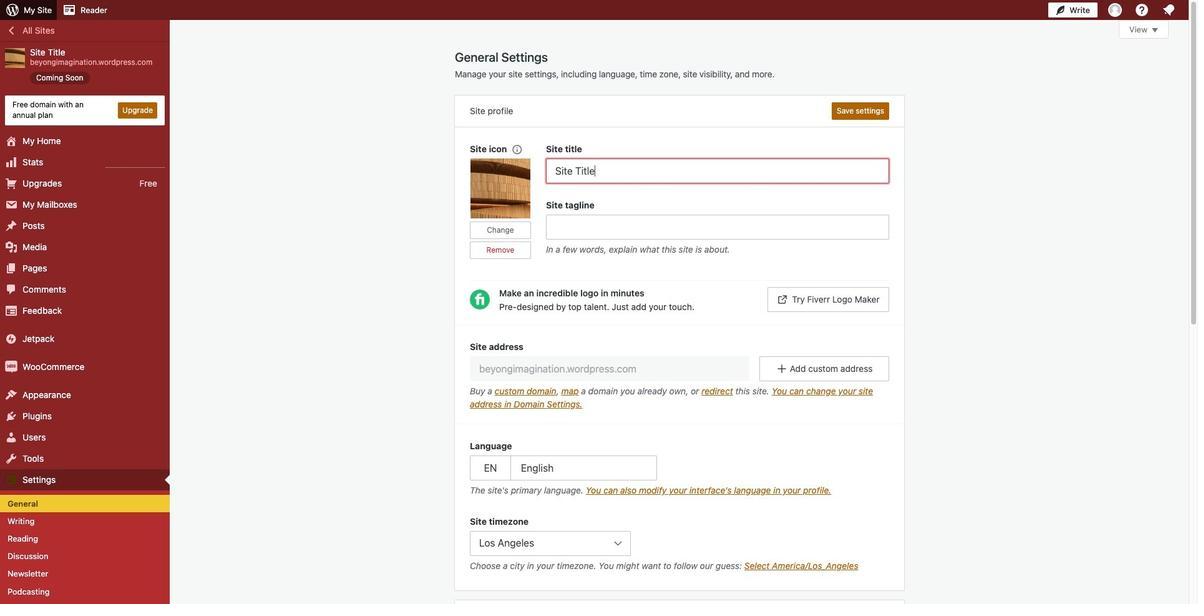 Task type: describe. For each thing, give the bounding box(es) containing it.
closed image
[[1152, 28, 1159, 32]]

fiverr small logo image
[[470, 290, 490, 310]]

help image
[[1135, 2, 1150, 17]]

highest hourly views 0 image
[[105, 160, 165, 168]]



Task type: vqa. For each thing, say whether or not it's contained in the screenshot.
My Profile IMAGE
yes



Task type: locate. For each thing, give the bounding box(es) containing it.
0 vertical spatial img image
[[5, 332, 17, 345]]

manage your notifications image
[[1162, 2, 1177, 17]]

None text field
[[546, 159, 889, 184], [546, 215, 889, 240], [470, 356, 750, 381], [546, 159, 889, 184], [546, 215, 889, 240], [470, 356, 750, 381]]

2 img image from the top
[[5, 361, 17, 373]]

more information image
[[511, 143, 522, 154]]

group
[[470, 142, 546, 274], [546, 142, 889, 184], [546, 198, 889, 259], [455, 325, 904, 424], [470, 439, 889, 500], [470, 515, 889, 576]]

1 vertical spatial img image
[[5, 361, 17, 373]]

my profile image
[[1109, 3, 1122, 17]]

1 img image from the top
[[5, 332, 17, 345]]

main content
[[455, 20, 1169, 604]]

img image
[[5, 332, 17, 345], [5, 361, 17, 373]]



